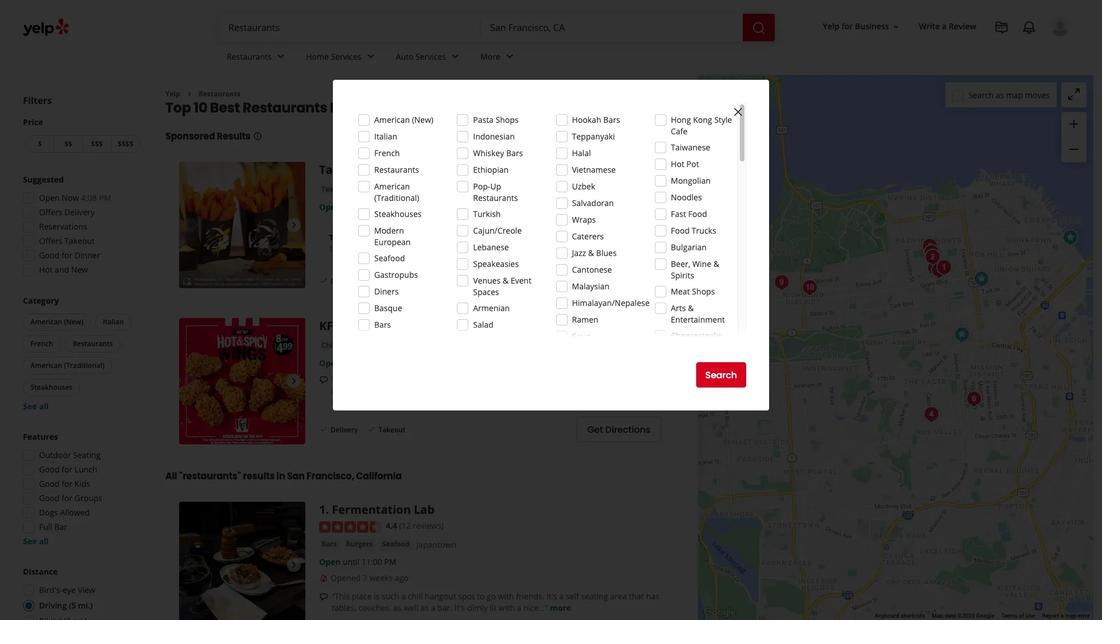 Task type: vqa. For each thing, say whether or not it's contained in the screenshot.
Alvarado Bail Bonds image at the left of the page
no



Task type: describe. For each thing, give the bounding box(es) containing it.
noodles
[[671, 192, 702, 203]]

0 vertical spatial food
[[688, 208, 707, 219]]

taco for taco bell
[[319, 162, 346, 178]]

see for features
[[23, 536, 37, 547]]

cafe
[[671, 126, 688, 137]]

taco bell link
[[319, 162, 370, 178]]

open for open until 11:00 pm
[[319, 556, 341, 567]]

see all button for features
[[23, 536, 49, 547]]

& for arts & entertainment
[[688, 303, 694, 314]]

bars right whiskey
[[506, 148, 523, 158]]

offers for offers takeout
[[39, 235, 62, 246]]

has
[[646, 591, 660, 602]]

and right 4
[[646, 374, 660, 385]]

0 vertical spatial restaurants link
[[218, 41, 297, 75]]

1 vertical spatial it's
[[455, 602, 465, 613]]

bottega image
[[963, 387, 986, 410]]

armenian
[[473, 303, 510, 314]]

uzbek
[[572, 181, 595, 192]]

4:08
[[81, 192, 97, 203]]

$ button
[[25, 135, 54, 153]]

1 vertical spatial francisco,
[[307, 470, 354, 483]]

until for until 11:00 pm
[[343, 556, 360, 567]]

entertainment
[[671, 314, 725, 325]]

a left "self"
[[560, 591, 564, 602]]

opened 7 weeks ago
[[331, 572, 409, 583]]

"this for tables,
[[332, 591, 350, 602]]

vietnamese
[[572, 164, 616, 175]]

little shucker image
[[921, 245, 944, 268]]

more link
[[550, 602, 571, 613]]

search button
[[696, 362, 746, 388]]

get directions
[[587, 423, 651, 436]]

1 horizontal spatial it's
[[547, 591, 557, 602]]

24 chevron down v2 image
[[274, 50, 288, 63]]

review
[[949, 21, 977, 32]]

bars inside button
[[322, 539, 337, 549]]

"restaurants"
[[179, 470, 241, 483]]

weeks
[[370, 572, 393, 583]]

auto
[[396, 51, 414, 62]]

good for good for kids
[[39, 478, 60, 489]]

good for kids
[[39, 478, 90, 489]]

yelp for yelp for business
[[823, 21, 840, 32]]

american down "french" button
[[30, 361, 62, 370]]

0 horizontal spatial in
[[277, 470, 285, 483]]

jazz
[[572, 247, 586, 258]]

lebanese
[[473, 242, 509, 253]]

see all button for category
[[23, 401, 49, 412]]

mex
[[336, 185, 350, 194]]

a left bar.
[[431, 602, 436, 613]]

full
[[39, 521, 52, 532]]

24 chevron down v2 image for auto services
[[448, 50, 462, 63]]

caterers
[[572, 231, 604, 242]]

seating
[[73, 450, 101, 461]]

out
[[596, 386, 609, 396]]

moves
[[1025, 89, 1050, 100]]

to right went
[[478, 386, 486, 396]]

spirits
[[671, 270, 694, 281]]

driving
[[39, 600, 67, 611]]

shops for pasta shops
[[496, 114, 519, 125]]

business categories element
[[218, 41, 1071, 75]]

tex-mex link
[[319, 184, 353, 195]]

pm for open until 11:00 pm
[[384, 556, 396, 567]]

1 vertical spatial food
[[671, 225, 690, 236]]

mexican link
[[357, 184, 391, 195]]

fast food
[[671, 208, 707, 219]]

pm for open until 10:00 pm
[[384, 202, 396, 213]]

beer,
[[671, 258, 691, 269]]

and up went
[[466, 374, 480, 385]]

nono image
[[924, 256, 947, 279]]

1 horizontal spatial as
[[421, 602, 429, 613]]

reservations
[[39, 221, 87, 232]]

option group containing distance
[[20, 566, 142, 620]]

dimly
[[467, 602, 488, 613]]

open for open now 4:08 pm
[[39, 192, 60, 203]]

magical!!
[[360, 374, 393, 385]]

google image
[[701, 605, 739, 620]]

keyboard shortcuts
[[876, 613, 925, 619]]

friends.
[[516, 591, 545, 602]]

taco for taco bell® nacho fries taco bell® nacho fries are back for a limited time. read more
[[329, 232, 348, 243]]

0 horizontal spatial kfc image
[[179, 318, 305, 445]]

american up the "10:00"
[[374, 181, 410, 192]]

search for search
[[706, 368, 737, 382]]

search dialog
[[0, 0, 1102, 620]]

new
[[71, 264, 88, 275]]

for for kids
[[62, 478, 72, 489]]

a right report
[[1061, 613, 1064, 619]]

allowed
[[60, 507, 90, 518]]

seafood link
[[380, 538, 412, 550]]

indonesian
[[473, 131, 515, 142]]

1 vertical spatial california
[[356, 470, 402, 483]]

bird's-
[[39, 585, 63, 595]]

top
[[165, 98, 191, 117]]

self
[[566, 591, 579, 602]]

pot
[[687, 158, 699, 169]]

10:00
[[362, 202, 382, 213]]

for for lunch
[[62, 464, 72, 475]]

kfc link
[[319, 318, 341, 334]]

next image for "this
[[287, 375, 301, 388]]

kong
[[693, 114, 712, 125]]

seafood inside 'button'
[[382, 539, 410, 549]]

$
[[38, 139, 42, 149]]

cheesesteaks
[[671, 330, 722, 341]]

1 horizontal spatial wanted
[[533, 386, 561, 396]]

group containing suggested
[[20, 174, 142, 279]]

map for moves
[[1007, 89, 1023, 100]]

restaurants up 16 info v2 image
[[243, 98, 327, 117]]

bar
[[54, 521, 67, 532]]

2 vertical spatial taco
[[329, 244, 347, 255]]

1 vertical spatial more
[[550, 602, 571, 613]]

good for good for groups
[[39, 493, 60, 504]]

see all for features
[[23, 536, 49, 547]]

restaurants right 16 chevron right v2 'image'
[[199, 89, 241, 99]]

is inside "this place is such a chill hangout spot to go with friends. it's a self seating area that has tables, couches, as well as a bar. it's dimly lit with a nice…"
[[374, 591, 380, 602]]

for for business
[[842, 21, 853, 32]]

tenderloin
[[431, 185, 472, 195]]

restaurants up 'mexican'
[[374, 164, 419, 175]]

(new) inside button
[[64, 317, 83, 327]]

cajun/creole
[[473, 225, 522, 236]]

16 checkmark v2 image up kfc link
[[319, 276, 328, 286]]

16 speech v2 image
[[319, 376, 328, 385]]

0 horizontal spatial fermentation lab image
[[179, 502, 305, 620]]

4.4 star rating image
[[319, 521, 381, 533]]

"this place is such a chill hangout spot to go with friends. it's a self seating area that has tables, couches, as well as a bar. it's dimly lit with a nice…"
[[332, 591, 660, 613]]

restaurants inside business categories element
[[227, 51, 272, 62]]

0 vertical spatial burgers link
[[395, 184, 427, 195]]

a left chill
[[401, 591, 406, 602]]

french button
[[23, 335, 61, 353]]

hot pot
[[671, 158, 699, 169]]

sponsored results
[[165, 130, 251, 143]]

american down category
[[30, 317, 62, 327]]

1 vertical spatial restaurants link
[[199, 89, 241, 99]]

now
[[62, 192, 79, 203]]

restaurants down up
[[473, 192, 518, 203]]

google
[[977, 613, 995, 619]]

kfc inside ""this is magical!! yesterday came in and wanted to get 20 hot wings. they had just 4 and i was busy. it didn't work. today i went to marina and wanted to check out kfc there. it it…""
[[611, 386, 625, 396]]

more
[[481, 51, 501, 62]]

american (new) button
[[23, 314, 91, 331]]

2 horizontal spatial as
[[996, 89, 1004, 100]]

american (new) inside search dialog
[[374, 114, 434, 125]]

group containing features
[[20, 431, 142, 547]]

previous image for taco bell
[[184, 218, 198, 232]]

for for groups
[[62, 493, 72, 504]]

trucks
[[692, 225, 717, 236]]

until for until 10:00 pm
[[343, 202, 360, 213]]

hookah
[[572, 114, 601, 125]]

previous image
[[184, 558, 198, 572]]

venues & event spaces
[[473, 275, 532, 297]]

good for good for dinner
[[39, 250, 60, 261]]

bars up teppanyaki
[[604, 114, 620, 125]]

area
[[610, 591, 627, 602]]

more inside the taco bell® nacho fries taco bell® nacho fries are back for a limited time. read more
[[543, 244, 564, 255]]

16 checkmark v2 image down busy.
[[367, 425, 376, 434]]

previous image for kfc
[[184, 375, 198, 388]]

tex-mex button
[[319, 184, 353, 195]]

hookah bars
[[572, 114, 620, 125]]

shops for meat shops
[[692, 286, 715, 297]]

a down the friends.
[[517, 602, 522, 613]]

a right the write
[[942, 21, 947, 32]]

groups
[[75, 493, 102, 504]]

american (new) inside button
[[30, 317, 83, 327]]

0 vertical spatial delivery
[[64, 207, 95, 218]]

dogs allowed
[[39, 507, 90, 518]]

0 horizontal spatial taco bell image
[[179, 162, 305, 288]]

driving (5 mi.)
[[39, 600, 93, 611]]

get
[[587, 423, 603, 436]]

16 flame v2 image
[[319, 573, 328, 583]]

arts & entertainment
[[671, 303, 725, 325]]

use
[[1026, 613, 1036, 619]]

open for open
[[319, 358, 341, 369]]

16 chevron down v2 image
[[892, 22, 901, 31]]

1 horizontal spatial francisco,
[[395, 98, 466, 117]]

pasta shops
[[473, 114, 519, 125]]

1 it from the left
[[375, 386, 380, 396]]

0 vertical spatial with
[[498, 591, 514, 602]]

offers for offers delivery
[[39, 207, 62, 218]]

category
[[23, 295, 59, 306]]

& for jazz & blues
[[588, 247, 594, 258]]

yesterday
[[395, 374, 432, 385]]

hot for hot pot
[[671, 158, 685, 169]]

didn't
[[382, 386, 403, 396]]

1 vertical spatial fries
[[397, 244, 415, 255]]

& inside the beer, wine & spirits
[[714, 258, 720, 269]]

couches,
[[359, 602, 391, 613]]

24 chevron down v2 image for home services
[[364, 50, 378, 63]]

burgers for "burgers" link to the top's burgers "button"
[[398, 185, 424, 194]]

good for dinner
[[39, 250, 100, 261]]

bars down basque
[[374, 319, 391, 330]]

marina
[[488, 386, 514, 396]]

of
[[1019, 613, 1024, 619]]

1 horizontal spatial kfc image
[[951, 323, 974, 346]]

2 vertical spatial delivery
[[331, 425, 358, 434]]

meat
[[671, 286, 690, 297]]

0 vertical spatial san
[[366, 98, 392, 117]]

$$
[[64, 139, 72, 149]]

(12
[[399, 520, 411, 531]]

italian inside search dialog
[[374, 131, 397, 142]]

for for dinner
[[62, 250, 72, 261]]

diners
[[374, 286, 399, 297]]

0 vertical spatial bell®
[[350, 232, 371, 243]]

1 vertical spatial san
[[287, 470, 305, 483]]

write a review
[[919, 21, 977, 32]]



Task type: locate. For each thing, give the bounding box(es) containing it.
0 vertical spatial fermentation lab image
[[933, 256, 956, 279]]

delivery down open now 4:08 pm
[[64, 207, 95, 218]]

all for features
[[39, 536, 49, 547]]

1 vertical spatial burgers link
[[344, 538, 375, 550]]

time.
[[504, 244, 524, 255]]

it's up more link
[[547, 591, 557, 602]]

2 i from the left
[[453, 386, 455, 396]]

open until 11:00 pm
[[319, 556, 396, 567]]

had
[[607, 374, 622, 385]]

0 vertical spatial previous image
[[184, 218, 198, 232]]

bars down 4.4 star rating 'image'
[[322, 539, 337, 549]]

francisco,
[[395, 98, 466, 117], [307, 470, 354, 483]]

0 vertical spatial burgers
[[398, 185, 424, 194]]

bars button
[[319, 538, 339, 550]]

i
[[332, 386, 334, 396], [453, 386, 455, 396]]

slideshow element for taco bell
[[179, 162, 305, 288]]

3 good from the top
[[39, 478, 60, 489]]

0 horizontal spatial is
[[352, 374, 358, 385]]

(5
[[69, 600, 76, 611]]

hot and new
[[39, 264, 88, 275]]

0 vertical spatial in
[[456, 374, 463, 385]]

see down steakhouses 'button'
[[23, 401, 37, 412]]

see all for category
[[23, 401, 49, 412]]

write
[[919, 21, 940, 32]]

in right results at the left
[[277, 470, 285, 483]]

1 vertical spatial with
[[499, 602, 515, 613]]

dinner
[[75, 250, 100, 261]]

& right arts at the right
[[688, 303, 694, 314]]

home services link
[[297, 41, 387, 75]]

data
[[945, 613, 956, 619]]

burgers button
[[395, 184, 427, 195], [344, 538, 375, 550]]

jazz & blues
[[572, 247, 617, 258]]

french inside search dialog
[[374, 148, 400, 158]]

0 vertical spatial (traditional)
[[374, 192, 419, 203]]

1 horizontal spatial 24 chevron down v2 image
[[448, 50, 462, 63]]

and down get
[[516, 386, 531, 396]]

& left 'event'
[[503, 275, 509, 286]]

lab
[[414, 502, 435, 518]]

1 horizontal spatial kfc
[[611, 386, 625, 396]]

wanted down hot
[[533, 386, 561, 396]]

2 vertical spatial takeout
[[379, 425, 406, 434]]

tables,
[[332, 602, 356, 613]]

italian down top 10 best restaurants near san francisco, california
[[374, 131, 397, 142]]

italian inside button
[[103, 317, 124, 327]]

24 chevron down v2 image for more
[[503, 50, 517, 63]]

2 see from the top
[[23, 536, 37, 547]]

3 slideshow element from the top
[[179, 502, 305, 620]]

burgers link up the open until 11:00 pm
[[344, 538, 375, 550]]

services right home
[[331, 51, 361, 62]]

0 vertical spatial california
[[469, 98, 537, 117]]

1 vertical spatial steakhouses
[[30, 382, 72, 392]]

wanted up marina
[[482, 374, 510, 385]]

french up 'mexican'
[[374, 148, 400, 158]]

san
[[366, 98, 392, 117], [287, 470, 305, 483]]

1 vertical spatial (traditional)
[[64, 361, 105, 370]]

previous image
[[184, 218, 198, 232], [184, 375, 198, 388]]

zoom in image
[[1067, 117, 1081, 131]]

see all down full on the bottom left of page
[[23, 536, 49, 547]]

see all button down full on the bottom left of page
[[23, 536, 49, 547]]

in inside ""this is magical!! yesterday came in and wanted to get 20 hot wings. they had just 4 and i was busy. it didn't work. today i went to marina and wanted to check out kfc there. it it…""
[[456, 374, 463, 385]]

for down good for kids
[[62, 493, 72, 504]]

dumpling story image
[[920, 241, 943, 264]]

steakhouses inside steakhouses 'button'
[[30, 382, 72, 392]]

1 vertical spatial (new)
[[64, 317, 83, 327]]

1 vertical spatial previous image
[[184, 375, 198, 388]]

slideshow element
[[179, 162, 305, 288], [179, 318, 305, 445], [179, 502, 305, 620]]

good up hot and new
[[39, 250, 60, 261]]

restaurants left 24 chevron down v2 image
[[227, 51, 272, 62]]

0 vertical spatial burgers button
[[395, 184, 427, 195]]

i left was
[[332, 386, 334, 396]]

as left "moves"
[[996, 89, 1004, 100]]

a
[[467, 244, 472, 255]]

1 vertical spatial wanted
[[533, 386, 561, 396]]

good up dogs
[[39, 493, 60, 504]]

lunch
[[75, 464, 97, 475]]

1 horizontal spatial search
[[969, 89, 994, 100]]

services for home services
[[331, 51, 361, 62]]

0 horizontal spatial kfc
[[319, 318, 341, 334]]

pasta
[[473, 114, 494, 125]]

hot
[[547, 374, 560, 385]]

takeout up dinner
[[64, 235, 95, 246]]

2 slideshow element from the top
[[179, 318, 305, 445]]

(traditional) inside search dialog
[[374, 192, 419, 203]]

0 vertical spatial takeout
[[64, 235, 95, 246]]

bars link
[[319, 538, 339, 550]]

4
[[639, 374, 644, 385]]

mexican
[[360, 185, 388, 194]]

slideshow element for kfc
[[179, 318, 305, 445]]

american (traditional) inside search dialog
[[374, 181, 419, 203]]

2 services from the left
[[416, 51, 446, 62]]

hot inside search dialog
[[671, 158, 685, 169]]

offers delivery
[[39, 207, 95, 218]]

0 horizontal spatial it
[[375, 386, 380, 396]]

1 next image from the top
[[287, 375, 301, 388]]

0 vertical spatial until
[[343, 202, 360, 213]]

it's
[[547, 591, 557, 602], [455, 602, 465, 613]]

italian up restaurants button
[[103, 317, 124, 327]]

& for venues & event spaces
[[503, 275, 509, 286]]

top 10 best restaurants near san francisco, california
[[165, 98, 537, 117]]

"this up was
[[332, 374, 350, 385]]

delivery left 16 checkmark v2 icon
[[331, 276, 358, 286]]

0 horizontal spatial (traditional)
[[64, 361, 105, 370]]

they
[[587, 374, 605, 385]]

burgers link
[[395, 184, 427, 195], [344, 538, 375, 550]]

pm down seafood link
[[384, 556, 396, 567]]

steakhouses up 'modern'
[[374, 208, 422, 219]]

good down good for lunch at the left bottom of page
[[39, 478, 60, 489]]

1 horizontal spatial san
[[366, 98, 392, 117]]

place
[[352, 591, 372, 602]]

for up good for kids
[[62, 464, 72, 475]]

there.
[[627, 386, 649, 396]]

seating
[[581, 591, 608, 602]]

2 it from the left
[[651, 386, 656, 396]]

all down full on the bottom left of page
[[39, 536, 49, 547]]

1 vertical spatial kfc
[[611, 386, 625, 396]]

0 horizontal spatial as
[[393, 602, 402, 613]]

next image
[[287, 375, 301, 388], [287, 558, 301, 572]]

see for category
[[23, 401, 37, 412]]

3 24 chevron down v2 image from the left
[[503, 50, 517, 63]]

lokma image
[[770, 271, 793, 294]]

kfc image
[[179, 318, 305, 445], [951, 323, 974, 346]]

24 chevron down v2 image inside auto services link
[[448, 50, 462, 63]]

offers up reservations
[[39, 207, 62, 218]]

chicken wings button
[[319, 340, 374, 352]]

fermentation lab image
[[933, 256, 956, 279], [179, 502, 305, 620]]

american (traditional) button
[[23, 357, 112, 374]]

1 horizontal spatial taco bell image
[[970, 267, 993, 290]]

0 vertical spatial see all
[[23, 401, 49, 412]]

american (new)
[[374, 114, 434, 125], [30, 317, 83, 327]]

projects image
[[995, 21, 1009, 34]]

0 vertical spatial fries
[[401, 232, 421, 243]]

yelp left business
[[823, 21, 840, 32]]

hot down good for dinner
[[39, 264, 53, 275]]

2 offers from the top
[[39, 235, 62, 246]]

16 checkmark v2 image
[[367, 276, 376, 286]]

2 next image from the top
[[287, 558, 301, 572]]

0 horizontal spatial shops
[[496, 114, 519, 125]]

"this up tables,
[[332, 591, 350, 602]]

1 vertical spatial "this
[[332, 591, 350, 602]]

marufuku ramen image
[[928, 259, 951, 282]]

kfc up chicken at the bottom of page
[[319, 318, 341, 334]]

0 horizontal spatial services
[[331, 51, 361, 62]]

24 chevron down v2 image right auto services
[[448, 50, 462, 63]]

1 vertical spatial burgers
[[346, 539, 373, 549]]

is up busy.
[[352, 374, 358, 385]]

to inside "this place is such a chill hangout spot to go with friends. it's a self seating area that has tables, couches, as well as a bar. it's dimly lit with a nice…"
[[477, 591, 485, 602]]

0 vertical spatial all
[[39, 401, 49, 412]]

next image
[[287, 218, 301, 232]]

0 horizontal spatial wanted
[[482, 374, 510, 385]]

2 24 chevron down v2 image from the left
[[448, 50, 462, 63]]

24 chevron down v2 image inside home services link
[[364, 50, 378, 63]]

1 offers from the top
[[39, 207, 62, 218]]

1 horizontal spatial in
[[456, 374, 463, 385]]

1 see all from the top
[[23, 401, 49, 412]]

is
[[352, 374, 358, 385], [374, 591, 380, 602]]

fermentation
[[332, 502, 411, 518]]

"this for was
[[332, 374, 350, 385]]

bell®
[[350, 232, 371, 243], [349, 244, 369, 255]]

eye
[[63, 585, 76, 595]]

french down american (new) button
[[30, 339, 53, 349]]

0 vertical spatial more
[[543, 244, 564, 255]]

the snug image
[[918, 235, 941, 258]]

1 until from the top
[[343, 202, 360, 213]]

0 horizontal spatial burgers link
[[344, 538, 375, 550]]

with right 'go'
[[498, 591, 514, 602]]

2 until from the top
[[343, 556, 360, 567]]

until
[[343, 202, 360, 213], [343, 556, 360, 567]]

filters
[[23, 94, 52, 107]]

1 i from the left
[[332, 386, 334, 396]]

taco bell image
[[179, 162, 305, 288], [970, 267, 993, 290]]

american (traditional) up steakhouses 'button'
[[30, 361, 105, 370]]

pm right the "10:00"
[[384, 202, 396, 213]]

0 vertical spatial seafood
[[374, 253, 405, 264]]

1 horizontal spatial american (new)
[[374, 114, 434, 125]]

16 info v2 image
[[253, 132, 262, 141]]

spot
[[458, 591, 475, 602]]

24 chevron down v2 image right more
[[503, 50, 517, 63]]

"this
[[332, 374, 350, 385], [332, 591, 350, 602]]

see all button down steakhouses 'button'
[[23, 401, 49, 412]]

malaysian
[[572, 281, 610, 292]]

delivery down "it…""
[[331, 425, 358, 434]]

0 horizontal spatial i
[[332, 386, 334, 396]]

to left get
[[512, 374, 520, 385]]

1 24 chevron down v2 image from the left
[[364, 50, 378, 63]]

1 vertical spatial shops
[[692, 286, 715, 297]]

1 horizontal spatial (new)
[[412, 114, 434, 125]]

whiskey
[[473, 148, 504, 158]]

(traditional) inside button
[[64, 361, 105, 370]]

16 checkmark v2 image down 16 speech v2 icon
[[319, 425, 328, 434]]

1 horizontal spatial services
[[416, 51, 446, 62]]

well
[[404, 602, 419, 613]]

and down good for dinner
[[55, 264, 69, 275]]

burgers for burgers "button" associated with bottom "burgers" link
[[346, 539, 373, 549]]

american right the near
[[374, 114, 410, 125]]

in up went
[[456, 374, 463, 385]]

1 vertical spatial slideshow element
[[179, 318, 305, 445]]

2 all from the top
[[39, 536, 49, 547]]

auto services
[[396, 51, 446, 62]]

burgers link right mexican 'button'
[[395, 184, 427, 195]]

map for error
[[1066, 613, 1077, 619]]

and
[[55, 264, 69, 275], [466, 374, 480, 385], [646, 374, 660, 385], [516, 386, 531, 396]]

burgers button for "burgers" link to the top
[[395, 184, 427, 195]]

"this inside ""this is magical!! yesterday came in and wanted to get 20 hot wings. they had just 4 and i was busy. it didn't work. today i went to marina and wanted to check out kfc there. it it…""
[[332, 374, 350, 385]]

& inside venues & event spaces
[[503, 275, 509, 286]]

with right lit
[[499, 602, 515, 613]]

0 vertical spatial kfc
[[319, 318, 341, 334]]

0 vertical spatial it's
[[547, 591, 557, 602]]

food trucks
[[671, 225, 717, 236]]

tex-
[[322, 185, 336, 194]]

0 vertical spatial nacho
[[374, 232, 399, 243]]

(new)
[[412, 114, 434, 125], [64, 317, 83, 327]]

option group
[[20, 566, 142, 620]]

1 vertical spatial takeout
[[379, 276, 406, 286]]

0 horizontal spatial american (traditional)
[[30, 361, 105, 370]]

with
[[498, 591, 514, 602], [499, 602, 515, 613]]

0 vertical spatial american (new)
[[374, 114, 434, 125]]

1 see from the top
[[23, 401, 37, 412]]

0 vertical spatial "this
[[332, 374, 350, 385]]

see all down steakhouses 'button'
[[23, 401, 49, 412]]

taco bell
[[319, 162, 370, 178]]

california
[[469, 98, 537, 117], [356, 470, 402, 483]]

2 see all button from the top
[[23, 536, 49, 547]]

steakhouses inside search dialog
[[374, 208, 422, 219]]

1 vertical spatial bell®
[[349, 244, 369, 255]]

open up 16 speech v2 icon
[[319, 358, 341, 369]]

hot for hot and new
[[39, 264, 53, 275]]

dogs
[[39, 507, 58, 518]]

auto services link
[[387, 41, 471, 75]]

1 horizontal spatial italian
[[374, 131, 397, 142]]

open for open until 10:00 pm
[[319, 202, 341, 213]]

ramen
[[572, 314, 599, 325]]

24 chevron down v2 image
[[364, 50, 378, 63], [448, 50, 462, 63], [503, 50, 517, 63]]

restaurants down italian button on the bottom left of the page
[[73, 339, 113, 349]]

takeout right 16 checkmark v2 icon
[[379, 276, 406, 286]]

fast
[[671, 208, 686, 219]]

4 good from the top
[[39, 493, 60, 504]]

1 horizontal spatial is
[[374, 591, 380, 602]]

for left business
[[842, 21, 853, 32]]

1 vertical spatial fermentation lab image
[[179, 502, 305, 620]]

1 vertical spatial see all
[[23, 536, 49, 547]]

yelp inside button
[[823, 21, 840, 32]]

0 horizontal spatial search
[[706, 368, 737, 382]]

2 previous image from the top
[[184, 375, 198, 388]]

steakhouses button
[[23, 379, 80, 396]]

went
[[458, 386, 476, 396]]

results
[[243, 470, 275, 483]]

0 vertical spatial see
[[23, 401, 37, 412]]

0 vertical spatial offers
[[39, 207, 62, 218]]

16 speech v2 image
[[319, 592, 328, 602]]

next image for opened
[[287, 558, 301, 572]]

2 good from the top
[[39, 464, 60, 475]]

spaces
[[473, 287, 499, 297]]

bird's-eye view
[[39, 585, 95, 595]]

all
[[39, 401, 49, 412], [39, 536, 49, 547]]

0 horizontal spatial map
[[1007, 89, 1023, 100]]

1 horizontal spatial (traditional)
[[374, 192, 419, 203]]

16 chevron right v2 image
[[185, 89, 194, 99]]

2 vertical spatial slideshow element
[[179, 502, 305, 620]]

$$$ button
[[82, 135, 111, 153]]

offers takeout
[[39, 235, 95, 246]]

1 horizontal spatial shops
[[692, 286, 715, 297]]

for down offers takeout
[[62, 250, 72, 261]]

24 chevron down v2 image inside more link
[[503, 50, 517, 63]]

group
[[1062, 112, 1087, 162], [20, 174, 142, 279], [21, 295, 142, 412], [20, 431, 142, 547]]

it…"
[[332, 397, 346, 408]]

francisco, up .
[[307, 470, 354, 483]]

1 vertical spatial until
[[343, 556, 360, 567]]

work.
[[406, 386, 426, 396]]

seafood inside search dialog
[[374, 253, 405, 264]]

san right results at the left
[[287, 470, 305, 483]]

burgers button for bottom "burgers" link
[[344, 538, 375, 550]]

bento peak image
[[798, 276, 821, 299]]

0 vertical spatial map
[[1007, 89, 1023, 100]]

None search field
[[219, 14, 777, 41]]

map left "moves"
[[1007, 89, 1023, 100]]

takeout for 16 checkmark v2 image above kfc link
[[379, 276, 406, 286]]

gastropubs
[[374, 269, 418, 280]]

shops up indonesian on the top
[[496, 114, 519, 125]]

bell® left 'modern'
[[350, 232, 371, 243]]

price group
[[23, 117, 142, 155]]

24 chevron down v2 image left auto
[[364, 50, 378, 63]]

it's down spot
[[455, 602, 465, 613]]

notifications image
[[1023, 21, 1036, 34]]

terms
[[1002, 613, 1018, 619]]

0 horizontal spatial steakhouses
[[30, 382, 72, 392]]

until up opened
[[343, 556, 360, 567]]

(traditional) up 'modern'
[[374, 192, 419, 203]]

1 vertical spatial seafood
[[382, 539, 410, 549]]

& inside arts & entertainment
[[688, 303, 694, 314]]

0 horizontal spatial (new)
[[64, 317, 83, 327]]

& right "wine"
[[714, 258, 720, 269]]

group containing category
[[21, 295, 142, 412]]

1 vertical spatial nacho
[[371, 244, 395, 255]]

2 see all from the top
[[23, 536, 49, 547]]

services
[[331, 51, 361, 62], [416, 51, 446, 62]]

"this inside "this place is such a chill hangout spot to go with friends. it's a self seating area that has tables, couches, as well as a bar. it's dimly lit with a nice…"
[[332, 591, 350, 602]]

$$ button
[[54, 135, 82, 153]]

open down suggested
[[39, 192, 60, 203]]

yelp for yelp link
[[165, 89, 180, 99]]

1 horizontal spatial map
[[1066, 613, 1077, 619]]

search image
[[752, 21, 766, 35]]

french inside button
[[30, 339, 53, 349]]

close image
[[732, 105, 745, 119]]

expand map image
[[1067, 87, 1081, 101]]

until down mex
[[343, 202, 360, 213]]

restaurants inside button
[[73, 339, 113, 349]]

to down "wings."
[[563, 386, 571, 396]]

mi.)
[[78, 600, 93, 611]]

0 horizontal spatial italian
[[103, 317, 124, 327]]

1 vertical spatial see
[[23, 536, 37, 547]]

map left error
[[1066, 613, 1077, 619]]

is inside ""this is magical!! yesterday came in and wanted to get 20 hot wings. they had just 4 and i was busy. it didn't work. today i went to marina and wanted to check out kfc there. it it…""
[[352, 374, 358, 385]]

0 horizontal spatial yelp
[[165, 89, 180, 99]]

seafood button
[[380, 538, 412, 550]]

& right the jazz
[[588, 247, 594, 258]]

near
[[330, 98, 363, 117]]

1 slideshow element from the top
[[179, 162, 305, 288]]

1 services from the left
[[331, 51, 361, 62]]

error
[[1078, 613, 1090, 619]]

user actions element
[[814, 14, 1087, 85]]

burgers up the open until 11:00 pm
[[346, 539, 373, 549]]

1 vertical spatial search
[[706, 368, 737, 382]]

services for auto services
[[416, 51, 446, 62]]

open now 4:08 pm
[[39, 192, 111, 203]]

steakhouses down american (traditional) button
[[30, 382, 72, 392]]

0 horizontal spatial american (new)
[[30, 317, 83, 327]]

all for category
[[39, 401, 49, 412]]

japantown
[[417, 539, 456, 550]]

zoom out image
[[1067, 143, 1081, 156]]

limited
[[474, 244, 502, 255]]

1 "this from the top
[[332, 374, 350, 385]]

(new) inside search dialog
[[412, 114, 434, 125]]

0 vertical spatial yelp
[[823, 21, 840, 32]]

takeout for 16 checkmark v2 image under 16 speech v2 icon
[[379, 425, 406, 434]]

busy.
[[353, 386, 373, 396]]

yelp left 16 chevron right v2 'image'
[[165, 89, 180, 99]]

0 vertical spatial see all button
[[23, 401, 49, 412]]

california up the 1 . fermentation lab
[[356, 470, 402, 483]]

1 vertical spatial next image
[[287, 558, 301, 572]]

memento sf image
[[920, 403, 943, 426]]

pm for open now 4:08 pm
[[99, 192, 111, 203]]

1 vertical spatial see all button
[[23, 536, 49, 547]]

services right auto
[[416, 51, 446, 62]]

2 "this from the top
[[332, 591, 350, 602]]

whiskey bars
[[473, 148, 523, 158]]

1 see all button from the top
[[23, 401, 49, 412]]

search for search as map moves
[[969, 89, 994, 100]]

venues
[[473, 275, 501, 286]]

american (traditional) inside button
[[30, 361, 105, 370]]

for down good for lunch at the left bottom of page
[[62, 478, 72, 489]]

0 vertical spatial taco
[[319, 162, 346, 178]]

0 horizontal spatial 24 chevron down v2 image
[[364, 50, 378, 63]]

1 all from the top
[[39, 401, 49, 412]]

as right well
[[421, 602, 429, 613]]

map region
[[645, 0, 1102, 620]]

1 horizontal spatial it
[[651, 386, 656, 396]]

salad
[[473, 319, 494, 330]]

0 horizontal spatial california
[[356, 470, 402, 483]]

1 vertical spatial delivery
[[331, 276, 358, 286]]

for inside yelp for business button
[[842, 21, 853, 32]]

good down outdoor
[[39, 464, 60, 475]]

hot left "pot" on the right of page
[[671, 158, 685, 169]]

1 good from the top
[[39, 250, 60, 261]]

burgers button up the open until 11:00 pm
[[344, 538, 375, 550]]

1 previous image from the top
[[184, 218, 198, 232]]

16 checkmark v2 image
[[319, 276, 328, 286], [319, 425, 328, 434], [367, 425, 376, 434]]

seafood down 4.4 on the bottom left
[[382, 539, 410, 549]]

5a5 image
[[1059, 226, 1082, 249]]

1 vertical spatial map
[[1066, 613, 1077, 619]]

good for good for lunch
[[39, 464, 60, 475]]

more right read
[[543, 244, 564, 255]]

search inside button
[[706, 368, 737, 382]]

is up couches,
[[374, 591, 380, 602]]

1 vertical spatial in
[[277, 470, 285, 483]]

event
[[511, 275, 532, 286]]

hangout
[[425, 591, 456, 602]]



